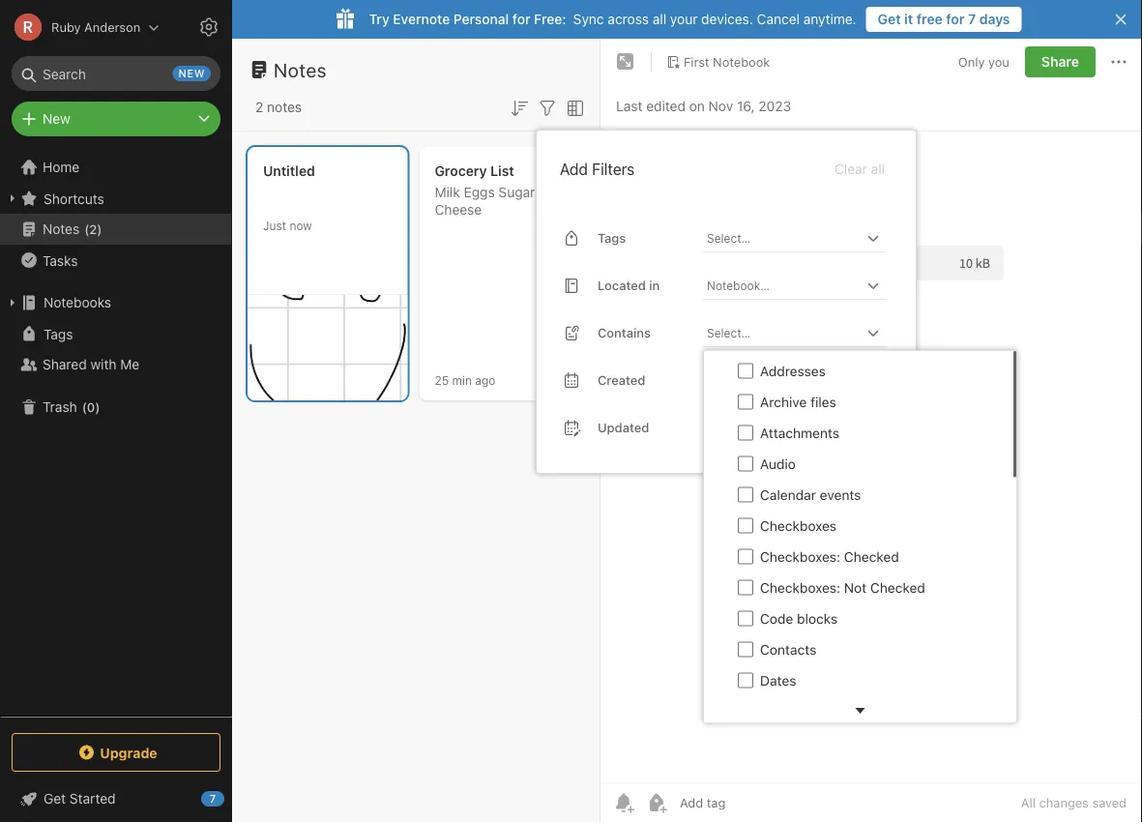 Task type: locate. For each thing, give the bounding box(es) containing it.
list
[[490, 163, 514, 179]]

0 vertical spatial 7
[[968, 11, 976, 27]]

for
[[512, 11, 530, 27], [946, 11, 965, 27]]

eggs
[[464, 184, 495, 200]]

row group
[[704, 351, 1014, 822]]

sync
[[573, 11, 604, 27]]

0 horizontal spatial get
[[44, 791, 66, 807]]

1  input text field from the top
[[705, 224, 862, 251]]

checked up not
[[844, 549, 899, 565]]

across
[[608, 11, 649, 27]]

2  input text field from the top
[[705, 272, 862, 299]]

files
[[811, 394, 836, 410]]

new
[[43, 111, 70, 127]]

all left your
[[653, 11, 666, 27]]

0 horizontal spatial all
[[653, 11, 666, 27]]

(
[[84, 222, 89, 236], [82, 400, 87, 414]]

Select433 checkbox
[[738, 487, 753, 502]]

for left free:
[[512, 11, 530, 27]]

Tags field
[[703, 224, 887, 252]]

blocks
[[797, 611, 838, 626]]

( right "trash"
[[82, 400, 87, 414]]

dates
[[760, 672, 796, 688]]

1 for from the left
[[512, 11, 530, 27]]

 input text field
[[705, 224, 862, 251], [705, 272, 862, 299]]

1 vertical spatial )
[[95, 400, 100, 414]]

) right "trash"
[[95, 400, 100, 414]]

code blocks
[[760, 611, 838, 626]]

anytime.
[[803, 11, 857, 27]]

expand notebooks image
[[5, 295, 20, 310]]

0 vertical spatial get
[[878, 11, 901, 27]]

in
[[649, 278, 660, 293]]

get inside button
[[878, 11, 901, 27]]

( inside trash ( 0 )
[[82, 400, 87, 414]]

first notebook
[[684, 54, 770, 69]]

0 vertical spatial notes
[[274, 58, 327, 81]]

0 horizontal spatial tags
[[44, 326, 73, 342]]

2 left notes
[[255, 99, 263, 115]]

add a reminder image
[[612, 791, 635, 814]]

trash
[[43, 399, 77, 415]]

your
[[670, 11, 698, 27]]

checked
[[844, 549, 899, 565], [870, 580, 925, 596]]

( for notes
[[84, 222, 89, 236]]

1 vertical spatial  input text field
[[705, 272, 862, 299]]

( inside the notes ( 2 )
[[84, 222, 89, 236]]

Select432 checkbox
[[738, 456, 753, 471]]

Select431 checkbox
[[738, 425, 753, 440]]

it
[[904, 11, 913, 27]]

addresses
[[760, 363, 826, 379]]

tree
[[0, 152, 232, 716]]

for right the free
[[946, 11, 965, 27]]

just
[[263, 219, 286, 232]]

Add filters field
[[536, 95, 559, 120]]

 input text field up located in field in the right top of the page
[[705, 224, 862, 251]]

calendar
[[760, 487, 816, 503]]

home link
[[0, 152, 232, 183]]

upgrade button
[[12, 733, 220, 772]]

2 for from the left
[[946, 11, 965, 27]]

1 horizontal spatial 7
[[968, 11, 976, 27]]

1 vertical spatial get
[[44, 791, 66, 807]]

25 min ago
[[435, 373, 495, 387]]

 input text field inside tags field
[[705, 224, 862, 251]]

1 horizontal spatial 2
[[255, 99, 263, 115]]

0 horizontal spatial notes
[[43, 221, 80, 237]]

1 horizontal spatial for
[[946, 11, 965, 27]]

Help and Learning task checklist field
[[0, 783, 232, 814]]

2 checkboxes: from the top
[[760, 580, 840, 596]]

get for get started
[[44, 791, 66, 807]]

2 down shortcuts
[[89, 222, 97, 236]]

7 left days
[[968, 11, 976, 27]]

1 vertical spatial 7
[[210, 793, 216, 805]]

Account field
[[0, 8, 160, 46]]

1 vertical spatial all
[[871, 161, 885, 177]]

first notebook button
[[660, 48, 777, 75]]

7 inside help and learning task checklist field
[[210, 793, 216, 805]]

upgrade
[[100, 744, 157, 760]]

checkboxes:
[[760, 549, 840, 565], [760, 580, 840, 596]]

events
[[820, 487, 861, 503]]

notes up tasks
[[43, 221, 80, 237]]

) down shortcuts button
[[97, 222, 102, 236]]

1 horizontal spatial get
[[878, 11, 901, 27]]

) for notes
[[97, 222, 102, 236]]

 input text field
[[705, 319, 862, 346]]

1 vertical spatial (
[[82, 400, 87, 414]]

0 vertical spatial checked
[[844, 549, 899, 565]]

expand note image
[[614, 50, 637, 73]]

notebooks
[[44, 294, 111, 310]]

0 vertical spatial  input text field
[[705, 224, 862, 251]]

started
[[70, 791, 116, 807]]

get inside help and learning task checklist field
[[44, 791, 66, 807]]

personal
[[453, 11, 509, 27]]

 input text field inside located in field
[[705, 272, 862, 299]]

) inside trash ( 0 )
[[95, 400, 100, 414]]

) for trash
[[95, 400, 100, 414]]

checkboxes: down checkboxes
[[760, 549, 840, 565]]

0 vertical spatial 2
[[255, 99, 263, 115]]

edited
[[646, 98, 686, 114]]

new
[[178, 67, 205, 80]]

1 checkboxes: from the top
[[760, 549, 840, 565]]

0 horizontal spatial 7
[[210, 793, 216, 805]]

tasks button
[[0, 245, 231, 276]]

( down shortcuts
[[84, 222, 89, 236]]

grocery
[[435, 163, 487, 179]]

saved
[[1092, 795, 1127, 810]]

1 horizontal spatial notes
[[274, 58, 327, 81]]

7 left click to collapse image
[[210, 793, 216, 805]]

on
[[689, 98, 705, 114]]

checkboxes
[[760, 518, 837, 534]]

tags
[[598, 231, 626, 245], [44, 326, 73, 342]]

code
[[760, 611, 793, 626]]

get left it
[[878, 11, 901, 27]]

all
[[1021, 795, 1036, 810]]

1 vertical spatial 2
[[89, 222, 97, 236]]

contains
[[598, 325, 651, 340]]

checkboxes: up 'code blocks' at the right bottom
[[760, 580, 840, 596]]

located
[[598, 278, 646, 293]]

all inside button
[[871, 161, 885, 177]]

for for free:
[[512, 11, 530, 27]]

shortcuts
[[44, 190, 104, 206]]

get started
[[44, 791, 116, 807]]

changes
[[1039, 795, 1089, 810]]

untitled
[[263, 163, 315, 179]]

for inside button
[[946, 11, 965, 27]]

Select440 checkbox
[[738, 703, 753, 719]]

Select438 checkbox
[[738, 641, 753, 657]]

1 vertical spatial tags
[[44, 326, 73, 342]]

1 vertical spatial checked
[[870, 580, 925, 596]]

notes
[[274, 58, 327, 81], [43, 221, 80, 237]]

note window element
[[601, 39, 1142, 822]]

notes
[[267, 99, 302, 115]]

 input text field up  input text field
[[705, 272, 862, 299]]

notes up notes
[[274, 58, 327, 81]]

0 horizontal spatial 2
[[89, 222, 97, 236]]

1 horizontal spatial tags
[[598, 231, 626, 245]]

1 horizontal spatial all
[[871, 161, 885, 177]]

get left started
[[44, 791, 66, 807]]

get it free for 7 days button
[[866, 7, 1022, 32]]

0 vertical spatial (
[[84, 222, 89, 236]]

View options field
[[559, 95, 587, 120]]

ruby
[[51, 20, 81, 34]]

1 vertical spatial notes
[[43, 221, 80, 237]]

1 vertical spatial checkboxes:
[[760, 580, 840, 596]]

clear all button
[[833, 157, 887, 181]]

) inside the notes ( 2 )
[[97, 222, 102, 236]]

tags up 'located'
[[598, 231, 626, 245]]

get it free for 7 days
[[878, 11, 1010, 27]]

0 horizontal spatial for
[[512, 11, 530, 27]]

ruby anderson
[[51, 20, 140, 34]]

contacts
[[760, 641, 817, 657]]

notes inside note list element
[[274, 58, 327, 81]]

0 vertical spatial )
[[97, 222, 102, 236]]

 input text field for located in
[[705, 272, 862, 299]]

0 vertical spatial all
[[653, 11, 666, 27]]

all right clear
[[871, 161, 885, 177]]

0 vertical spatial checkboxes:
[[760, 549, 840, 565]]

checkboxes: for checkboxes: checked
[[760, 549, 840, 565]]

Add tag field
[[678, 794, 823, 811]]

0 vertical spatial tags
[[598, 231, 626, 245]]

get for get it free for 7 days
[[878, 11, 901, 27]]

( for trash
[[82, 400, 87, 414]]

7
[[968, 11, 976, 27], [210, 793, 216, 805]]

)
[[97, 222, 102, 236], [95, 400, 100, 414]]

notes for notes
[[274, 58, 327, 81]]

min
[[452, 373, 472, 387]]

add
[[560, 160, 588, 178]]

checked right not
[[870, 580, 925, 596]]

tags up shared
[[44, 326, 73, 342]]

Select430 checkbox
[[738, 394, 753, 409]]

all changes saved
[[1021, 795, 1127, 810]]



Task type: vqa. For each thing, say whether or not it's contained in the screenshot.
tree containing Home
yes



Task type: describe. For each thing, give the bounding box(es) containing it.
just now
[[263, 219, 312, 232]]

me
[[120, 356, 139, 372]]

more actions image
[[1107, 50, 1131, 73]]

shortcuts button
[[0, 183, 231, 214]]

share
[[1041, 54, 1079, 70]]

home
[[43, 159, 80, 175]]

free:
[[534, 11, 566, 27]]

try evernote personal for free: sync across all your devices. cancel anytime.
[[369, 11, 857, 27]]

last edited on nov 16, 2023
[[616, 98, 791, 114]]

add tag image
[[645, 791, 668, 814]]

Located in field
[[703, 272, 887, 300]]

Select435 checkbox
[[738, 548, 753, 564]]

tree containing home
[[0, 152, 232, 716]]

2 notes
[[255, 99, 302, 115]]

checkboxes: checked
[[760, 549, 899, 565]]

trash ( 0 )
[[43, 399, 100, 415]]

located in
[[598, 278, 660, 293]]

cheese
[[435, 202, 482, 218]]

notebooks link
[[0, 287, 231, 318]]

anderson
[[84, 20, 140, 34]]

Select439 checkbox
[[738, 672, 753, 688]]

Select429 checkbox
[[738, 363, 753, 378]]

clear
[[835, 161, 867, 177]]

More actions field
[[1107, 46, 1131, 77]]

Note Editor text field
[[601, 132, 1142, 782]]

Select434 checkbox
[[738, 517, 753, 533]]

audio
[[760, 456, 796, 472]]

note list element
[[232, 39, 601, 822]]

add filters
[[560, 160, 635, 178]]

Select436 checkbox
[[738, 579, 753, 595]]

free
[[917, 11, 943, 27]]

sugar
[[498, 184, 535, 200]]

click to collapse image
[[225, 786, 239, 809]]

clear all
[[835, 161, 885, 177]]

7 inside button
[[968, 11, 976, 27]]

try
[[369, 11, 389, 27]]

archive files
[[760, 394, 836, 410]]

new button
[[12, 102, 220, 136]]

archive
[[760, 394, 807, 410]]

add filters image
[[536, 97, 559, 120]]

 input text field for tags
[[705, 224, 862, 251]]

now
[[290, 219, 312, 232]]

last
[[616, 98, 643, 114]]

with
[[90, 356, 117, 372]]

tags button
[[0, 318, 231, 349]]

Search text field
[[25, 56, 207, 91]]

created
[[598, 373, 645, 387]]

share button
[[1025, 46, 1096, 77]]

shared with me
[[43, 356, 139, 372]]

checkboxes: for checkboxes: not checked
[[760, 580, 840, 596]]

25
[[435, 373, 449, 387]]

tags inside button
[[44, 326, 73, 342]]

shared with me link
[[0, 349, 231, 380]]

only
[[958, 54, 985, 69]]

calendar events
[[760, 487, 861, 503]]

Contains field
[[703, 319, 887, 347]]

notebook
[[713, 54, 770, 69]]

ago
[[475, 373, 495, 387]]

only you
[[958, 54, 1010, 69]]

shared
[[43, 356, 87, 372]]

filters
[[592, 160, 635, 178]]

thumbnail image
[[248, 295, 408, 400]]

0
[[87, 400, 95, 414]]

nov
[[709, 98, 733, 114]]

milk
[[435, 184, 460, 200]]

evernote
[[393, 11, 450, 27]]

row group containing addresses
[[704, 351, 1014, 822]]

new search field
[[25, 56, 211, 91]]

settings image
[[197, 15, 220, 39]]

2023
[[759, 98, 791, 114]]

for for 7
[[946, 11, 965, 27]]

2 inside note list element
[[255, 99, 263, 115]]

attachments
[[760, 425, 839, 441]]

grocery list milk eggs sugar cheese
[[435, 163, 535, 218]]

notes ( 2 )
[[43, 221, 102, 237]]

tasks
[[43, 252, 78, 268]]

Select437 checkbox
[[738, 610, 753, 626]]

updated
[[598, 420, 649, 435]]

devices.
[[701, 11, 753, 27]]

16,
[[737, 98, 755, 114]]

not
[[844, 580, 867, 596]]

days
[[979, 11, 1010, 27]]

2 inside the notes ( 2 )
[[89, 222, 97, 236]]

checkboxes: not checked
[[760, 580, 925, 596]]

cancel
[[757, 11, 800, 27]]

notes for notes ( 2 )
[[43, 221, 80, 237]]

Sort options field
[[508, 95, 531, 120]]

first
[[684, 54, 709, 69]]



